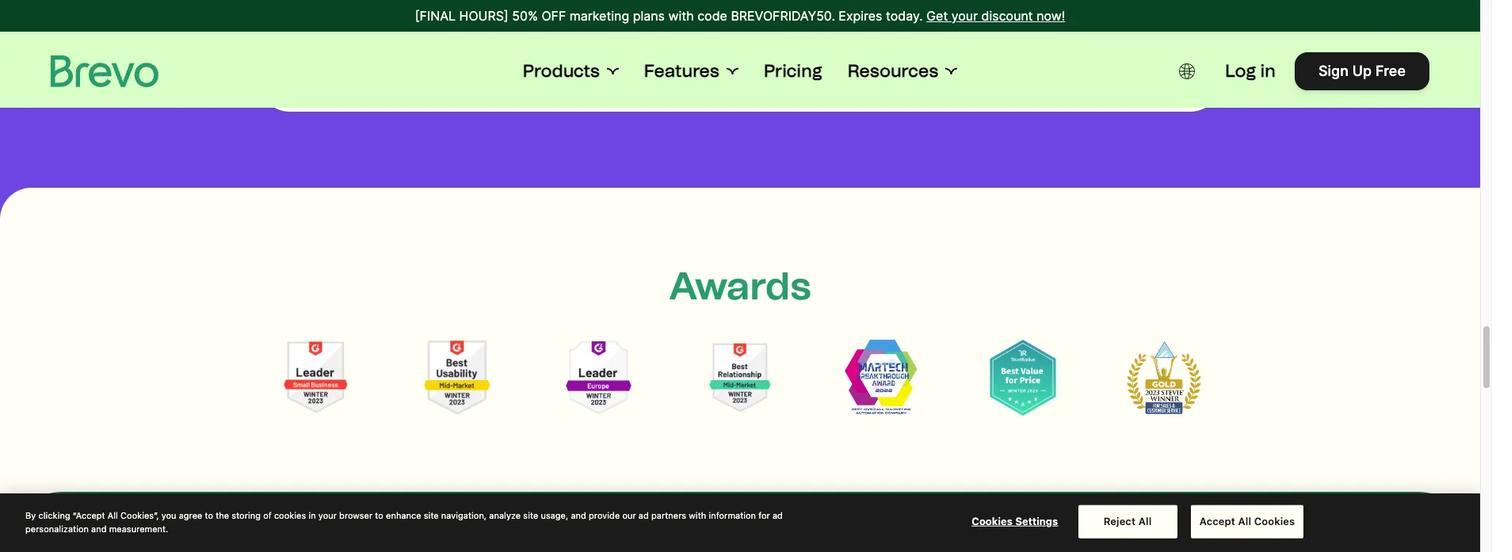 Task type: vqa. For each thing, say whether or not it's contained in the screenshot.
HubSpot
no



Task type: locate. For each thing, give the bounding box(es) containing it.
1 horizontal spatial all
[[1139, 515, 1152, 528]]

1 vertical spatial your
[[318, 510, 337, 521]]

with right partners
[[689, 510, 706, 521]]

1600+ right discount on the top of the page
[[1037, 23, 1080, 40]]

clicking
[[38, 510, 70, 521]]

ad right for
[[773, 510, 783, 521]]

0 horizontal spatial and
[[91, 524, 107, 534]]

cookies settings
[[972, 515, 1058, 528]]

settings
[[1016, 515, 1058, 528]]

1 vertical spatial with
[[689, 510, 706, 521]]

2 1600+ from the left
[[1037, 23, 1080, 40]]

2 horizontal spatial all
[[1238, 515, 1252, 528]]

2 cookies from the left
[[1254, 515, 1295, 528]]

"accept
[[73, 510, 105, 521]]

0 horizontal spatial all
[[108, 510, 118, 521]]

pricing link
[[764, 60, 822, 82]]

in right log
[[1261, 60, 1276, 82]]

1 horizontal spatial site
[[523, 510, 538, 521]]

by
[[25, 510, 36, 521]]

0 horizontal spatial 1600+ reviews
[[691, 23, 790, 40]]

hours]
[[459, 8, 509, 24]]

0 horizontal spatial site
[[424, 510, 439, 521]]

reviews up 1600+ reviews image
[[738, 23, 790, 40]]

cookies right accept
[[1254, 515, 1295, 528]]

0 horizontal spatial cookies
[[972, 515, 1013, 528]]

all inside button
[[1238, 515, 1252, 528]]

and down the "accept
[[91, 524, 107, 534]]

log
[[1226, 60, 1257, 82]]

reject all
[[1104, 515, 1152, 528]]

ad right our
[[639, 510, 649, 521]]

get
[[927, 8, 948, 24]]

now!
[[1037, 8, 1065, 24]]

1 horizontal spatial and
[[571, 510, 586, 521]]

site
[[424, 510, 439, 521], [523, 510, 538, 521]]

accept all cookies
[[1200, 515, 1295, 528]]

enhance
[[386, 510, 421, 521]]

all
[[108, 510, 118, 521], [1139, 515, 1152, 528], [1238, 515, 1252, 528]]

1 horizontal spatial reviews
[[738, 23, 790, 40]]

reviews right 3700+
[[392, 23, 444, 40]]

with
[[669, 8, 694, 24], [689, 510, 706, 521]]

discount
[[982, 8, 1033, 24]]

all right reject on the bottom of the page
[[1139, 515, 1152, 528]]

ad
[[639, 510, 649, 521], [773, 510, 783, 521]]

cookies
[[274, 510, 306, 521]]

1 horizontal spatial your
[[952, 8, 978, 24]]

site right enhance
[[424, 510, 439, 521]]

1600+
[[691, 23, 734, 40], [1037, 23, 1080, 40]]

to
[[205, 510, 213, 521], [375, 510, 384, 521]]

awards
[[669, 263, 811, 309]]

2 reviews from the left
[[738, 23, 790, 40]]

0 vertical spatial in
[[1261, 60, 1276, 82]]

brevofriday50.
[[731, 8, 835, 24]]

reject
[[1104, 515, 1136, 528]]

awardlogo 0 image
[[265, 340, 368, 416]]

1600+ reviews
[[691, 23, 790, 40], [1037, 23, 1136, 40]]

1 reviews from the left
[[392, 23, 444, 40]]

0 horizontal spatial in
[[309, 510, 316, 521]]

cookies settings button
[[966, 506, 1065, 538]]

1600+ up features "link"
[[691, 23, 734, 40]]

in
[[1261, 60, 1276, 82], [309, 510, 316, 521]]

1 to from the left
[[205, 510, 213, 521]]

in inside by clicking "accept all cookies", you agree to the storing of cookies in your browser to enhance site navigation, analyze site usage, and provide our ad partners with information for ad personalization and measurement.
[[309, 510, 316, 521]]

0 horizontal spatial ad
[[639, 510, 649, 521]]

sign up free button
[[1295, 52, 1430, 90]]

provide
[[589, 510, 620, 521]]

0 vertical spatial and
[[571, 510, 586, 521]]

all inside button
[[1139, 515, 1152, 528]]

resources link
[[848, 60, 958, 82]]

plans
[[633, 8, 665, 24]]

0 horizontal spatial your
[[318, 510, 337, 521]]

all right accept
[[1238, 515, 1252, 528]]

0 horizontal spatial reviews
[[392, 23, 444, 40]]

1 horizontal spatial to
[[375, 510, 384, 521]]

1 1600+ reviews from the left
[[691, 23, 790, 40]]

resources
[[848, 60, 939, 82]]

cookies left settings
[[972, 515, 1013, 528]]

accept all cookies button
[[1191, 505, 1304, 538]]

1 horizontal spatial ad
[[773, 510, 783, 521]]

2 horizontal spatial reviews
[[1084, 23, 1136, 40]]

cookies
[[972, 515, 1013, 528], [1254, 515, 1295, 528]]

and right usage,
[[571, 510, 586, 521]]

all right the "accept
[[108, 510, 118, 521]]

features link
[[644, 60, 739, 82]]

and
[[571, 510, 586, 521], [91, 524, 107, 534]]

awardlogo 5 image
[[971, 340, 1074, 416]]

1 vertical spatial in
[[309, 510, 316, 521]]

reviews right now!
[[1084, 23, 1136, 40]]

to right browser
[[375, 510, 384, 521]]

1 horizontal spatial cookies
[[1254, 515, 1295, 528]]

your
[[952, 8, 978, 24], [318, 510, 337, 521]]

features
[[644, 60, 720, 82]]

sign up free
[[1319, 63, 1406, 79]]

in right cookies
[[309, 510, 316, 521]]

to left the
[[205, 510, 213, 521]]

get your discount now! link
[[927, 6, 1065, 25]]

0 horizontal spatial to
[[205, 510, 213, 521]]

button image
[[1180, 63, 1195, 79]]

1 horizontal spatial 1600+
[[1037, 23, 1080, 40]]

1 site from the left
[[424, 510, 439, 521]]

0 horizontal spatial 1600+
[[691, 23, 734, 40]]

your left browser
[[318, 510, 337, 521]]

with inside by clicking "accept all cookies", you agree to the storing of cookies in your browser to enhance site navigation, analyze site usage, and provide our ad partners with information for ad personalization and measurement.
[[689, 510, 706, 521]]

information
[[709, 510, 756, 521]]

reviews
[[392, 23, 444, 40], [738, 23, 790, 40], [1084, 23, 1136, 40]]

your right get
[[952, 8, 978, 24]]

site left usage,
[[523, 510, 538, 521]]

off
[[542, 8, 566, 24]]

with left code
[[669, 8, 694, 24]]

1 vertical spatial and
[[91, 524, 107, 534]]

1 horizontal spatial 1600+ reviews
[[1037, 23, 1136, 40]]



Task type: describe. For each thing, give the bounding box(es) containing it.
awardlogo 6 image
[[1113, 340, 1216, 416]]

products link
[[523, 60, 619, 82]]

log in
[[1226, 60, 1276, 82]]

brevo image
[[51, 55, 159, 87]]

by clicking "accept all cookies", you agree to the storing of cookies in your browser to enhance site navigation, analyze site usage, and provide our ad partners with information for ad personalization and measurement.
[[25, 510, 783, 534]]

accept
[[1200, 515, 1236, 528]]

free
[[1376, 63, 1406, 79]]

analyze
[[489, 510, 521, 521]]

reject all button
[[1078, 505, 1177, 538]]

2 1600+ reviews from the left
[[1037, 23, 1136, 40]]

navigation,
[[441, 510, 487, 521]]

3700+
[[344, 23, 388, 40]]

usage,
[[541, 510, 569, 521]]

[final
[[415, 8, 456, 24]]

1 cookies from the left
[[972, 515, 1013, 528]]

storing
[[232, 510, 261, 521]]

agree
[[179, 510, 202, 521]]

2 site from the left
[[523, 510, 538, 521]]

today.
[[886, 8, 923, 24]]

up
[[1353, 63, 1372, 79]]

awardlogo 1 image
[[406, 340, 509, 416]]

1 horizontal spatial in
[[1261, 60, 1276, 82]]

you
[[161, 510, 176, 521]]

personalization
[[25, 524, 89, 534]]

expires
[[839, 8, 883, 24]]

products
[[523, 60, 600, 82]]

0 vertical spatial with
[[669, 8, 694, 24]]

measurement.
[[109, 524, 168, 534]]

3 reviews from the left
[[1084, 23, 1136, 40]]

log in link
[[1226, 60, 1276, 82]]

[final hours] 50% off marketing plans with code brevofriday50. expires today. get your discount now!
[[415, 8, 1065, 24]]

1 1600+ from the left
[[691, 23, 734, 40]]

partners
[[651, 510, 686, 521]]

sign
[[1319, 63, 1349, 79]]

2 ad from the left
[[773, 510, 783, 521]]

1600+ reviews image
[[689, 54, 792, 86]]

1 ad from the left
[[639, 510, 649, 521]]

marketing
[[570, 8, 629, 24]]

2 to from the left
[[375, 510, 384, 521]]

for
[[759, 510, 770, 521]]

awardlogo 2 image
[[547, 340, 650, 416]]

browser
[[339, 510, 373, 521]]

cookies",
[[121, 510, 159, 521]]

our
[[622, 510, 636, 521]]

all for reject all
[[1139, 515, 1152, 528]]

of
[[263, 510, 272, 521]]

0 vertical spatial your
[[952, 8, 978, 24]]

your inside by clicking "accept all cookies", you agree to the storing of cookies in your browser to enhance site navigation, analyze site usage, and provide our ad partners with information for ad personalization and measurement.
[[318, 510, 337, 521]]

awardlogo 3 image
[[689, 340, 792, 416]]

all for accept all cookies
[[1238, 515, 1252, 528]]

the
[[216, 510, 229, 521]]

50%
[[512, 8, 538, 24]]

pricing
[[764, 60, 822, 82]]

3700+ reviews
[[344, 23, 444, 40]]

awardlogo 4 image
[[830, 340, 933, 416]]

all inside by clicking "accept all cookies", you agree to the storing of cookies in your browser to enhance site navigation, analyze site usage, and provide our ad partners with information for ad personalization and measurement.
[[108, 510, 118, 521]]

code
[[698, 8, 728, 24]]



